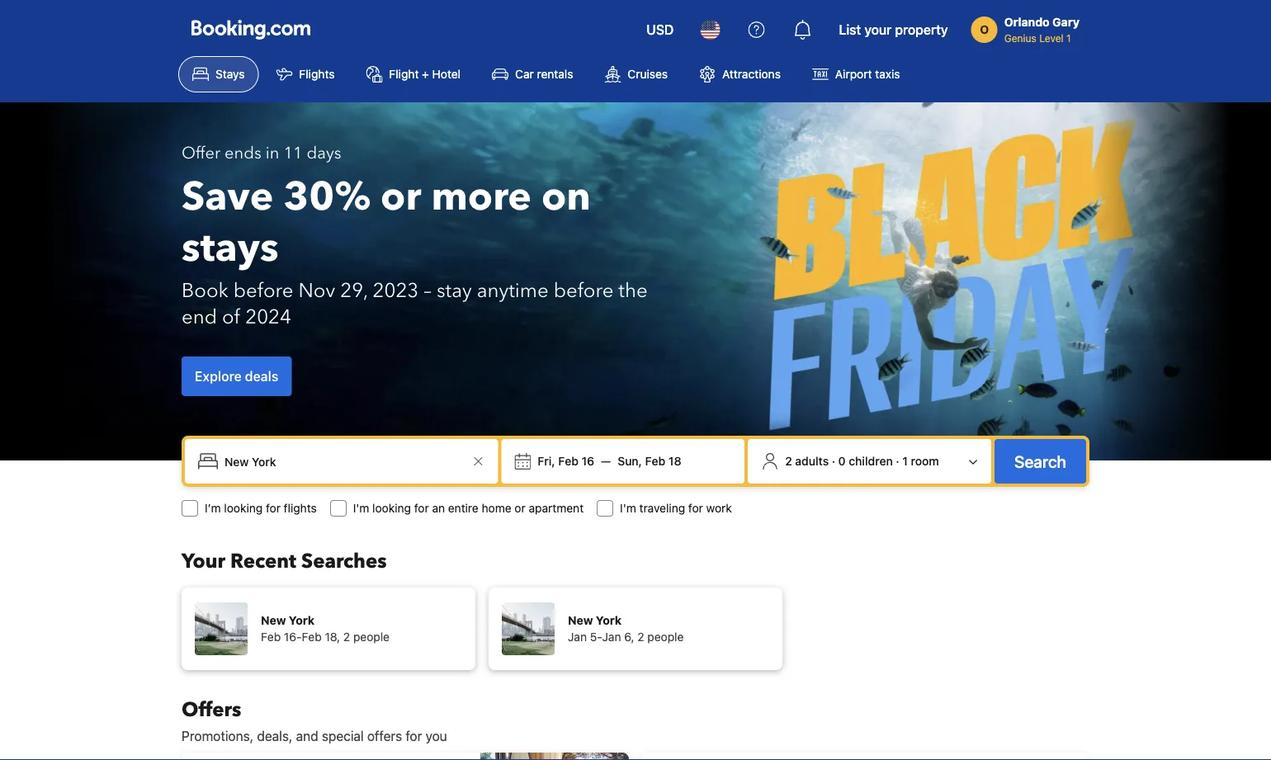 Task type: vqa. For each thing, say whether or not it's contained in the screenshot.
The 'Entertainment'
no



Task type: locate. For each thing, give the bounding box(es) containing it.
0 horizontal spatial i'm
[[353, 501, 369, 515]]

0 horizontal spatial jan
[[568, 630, 587, 644]]

or inside offer ends in 11 days save 30% or more on stays book before nov 29, 2023 – stay anytime before the end of 2024
[[381, 170, 421, 224]]

2 new from the left
[[568, 614, 593, 627]]

1 looking from the left
[[224, 501, 263, 515]]

for inside the offers promotions, deals, and special offers for you
[[406, 728, 422, 744]]

days
[[307, 142, 341, 165]]

1 vertical spatial 1
[[902, 454, 908, 468]]

11
[[283, 142, 303, 165]]

for left work
[[688, 501, 703, 515]]

searches
[[301, 548, 387, 575]]

2 inside new york feb 16-feb 18, 2 people
[[343, 630, 350, 644]]

2 i'm from the left
[[620, 501, 636, 515]]

york inside new york feb 16-feb 18, 2 people
[[289, 614, 315, 627]]

explore
[[195, 369, 242, 384]]

1 horizontal spatial people
[[648, 630, 684, 644]]

1 down gary
[[1066, 32, 1071, 44]]

0 horizontal spatial 1
[[902, 454, 908, 468]]

2 people from the left
[[648, 630, 684, 644]]

0 horizontal spatial or
[[381, 170, 421, 224]]

i'm looking for an entire home or apartment
[[353, 501, 584, 515]]

2 jan from the left
[[602, 630, 621, 644]]

2 before from the left
[[554, 277, 614, 304]]

6,
[[624, 630, 634, 644]]

people right 6,
[[648, 630, 684, 644]]

explore deals
[[195, 369, 278, 384]]

sun, feb 18 button
[[611, 447, 688, 476]]

fri, feb 16 — sun, feb 18
[[538, 454, 681, 468]]

2 york from the left
[[596, 614, 622, 627]]

and
[[296, 728, 318, 744]]

new york feb 16-feb 18, 2 people
[[261, 614, 390, 644]]

0 horizontal spatial looking
[[224, 501, 263, 515]]

promotions,
[[182, 728, 253, 744]]

new inside new york jan 5-jan 6, 2 people
[[568, 614, 593, 627]]

deals
[[245, 369, 278, 384]]

for
[[266, 501, 281, 515], [414, 501, 429, 515], [688, 501, 703, 515], [406, 728, 422, 744]]

property
[[895, 22, 948, 38]]

cruises link
[[591, 56, 682, 92]]

0 vertical spatial 1
[[1066, 32, 1071, 44]]

stays
[[182, 221, 279, 275]]

2 right 6,
[[638, 630, 644, 644]]

jan left 6,
[[602, 630, 621, 644]]

1 horizontal spatial ·
[[896, 454, 899, 468]]

1 horizontal spatial 1
[[1066, 32, 1071, 44]]

i'm left traveling
[[620, 501, 636, 515]]

1 people from the left
[[353, 630, 390, 644]]

more
[[431, 170, 532, 224]]

1
[[1066, 32, 1071, 44], [902, 454, 908, 468]]

· left 0
[[832, 454, 835, 468]]

16-
[[284, 630, 302, 644]]

0 horizontal spatial new
[[261, 614, 286, 627]]

1 jan from the left
[[568, 630, 587, 644]]

for left you
[[406, 728, 422, 744]]

airport
[[835, 67, 872, 81]]

people inside new york feb 16-feb 18, 2 people
[[353, 630, 390, 644]]

looking for i'm
[[224, 501, 263, 515]]

nov
[[298, 277, 335, 304]]

your
[[182, 548, 225, 575]]

1 before from the left
[[233, 277, 293, 304]]

room
[[911, 454, 939, 468]]

list
[[839, 22, 861, 38]]

i'm for i'm traveling for work
[[620, 501, 636, 515]]

before left the
[[554, 277, 614, 304]]

new up 5-
[[568, 614, 593, 627]]

0
[[838, 454, 846, 468]]

1 horizontal spatial york
[[596, 614, 622, 627]]

0 vertical spatial or
[[381, 170, 421, 224]]

cruises
[[628, 67, 668, 81]]

orlando
[[1004, 15, 1050, 29]]

new for jan
[[568, 614, 593, 627]]

stays
[[215, 67, 245, 81]]

an
[[432, 501, 445, 515]]

1 horizontal spatial i'm
[[620, 501, 636, 515]]

of
[[222, 303, 240, 331]]

1 horizontal spatial before
[[554, 277, 614, 304]]

york up 16-
[[289, 614, 315, 627]]

york inside new york jan 5-jan 6, 2 people
[[596, 614, 622, 627]]

car
[[515, 67, 534, 81]]

1 horizontal spatial 2
[[638, 630, 644, 644]]

entire
[[448, 501, 479, 515]]

offers
[[367, 728, 402, 744]]

for left the "flights"
[[266, 501, 281, 515]]

1 vertical spatial or
[[515, 501, 526, 515]]

or
[[381, 170, 421, 224], [515, 501, 526, 515]]

·
[[832, 454, 835, 468], [896, 454, 899, 468]]

jan
[[568, 630, 587, 644], [602, 630, 621, 644]]

recent
[[230, 548, 296, 575]]

people inside new york jan 5-jan 6, 2 people
[[648, 630, 684, 644]]

2 horizontal spatial 2
[[785, 454, 792, 468]]

1 i'm from the left
[[353, 501, 369, 515]]

0 horizontal spatial people
[[353, 630, 390, 644]]

offers promotions, deals, and special offers for you
[[182, 696, 447, 744]]

looking for i'm
[[372, 501, 411, 515]]

1 new from the left
[[261, 614, 286, 627]]

york up 5-
[[596, 614, 622, 627]]

taxis
[[875, 67, 900, 81]]

looking
[[224, 501, 263, 515], [372, 501, 411, 515]]

or right 30%
[[381, 170, 421, 224]]

i'm for i'm looking for an entire home or apartment
[[353, 501, 369, 515]]

search button
[[995, 439, 1086, 484]]

airport taxis link
[[798, 56, 914, 92]]

2 inside new york jan 5-jan 6, 2 people
[[638, 630, 644, 644]]

1 · from the left
[[832, 454, 835, 468]]

1 horizontal spatial new
[[568, 614, 593, 627]]

stays link
[[178, 56, 259, 92]]

1 york from the left
[[289, 614, 315, 627]]

2 for new york feb 16-feb 18, 2 people
[[343, 630, 350, 644]]

fri,
[[538, 454, 555, 468]]

booking.com image
[[192, 20, 310, 40]]

your recent searches
[[182, 548, 387, 575]]

on
[[541, 170, 591, 224]]

feb
[[558, 454, 579, 468], [645, 454, 666, 468], [261, 630, 281, 644], [302, 630, 322, 644]]

i'm down where are you going? field
[[353, 501, 369, 515]]

people right 18,
[[353, 630, 390, 644]]

for left an on the left bottom of the page
[[414, 501, 429, 515]]

· right children
[[896, 454, 899, 468]]

save
[[182, 170, 274, 224]]

york for 16-
[[289, 614, 315, 627]]

fri, feb 16 button
[[531, 447, 601, 476]]

york
[[289, 614, 315, 627], [596, 614, 622, 627]]

30%
[[283, 170, 371, 224]]

i'm traveling for work
[[620, 501, 732, 515]]

or right home in the bottom of the page
[[515, 501, 526, 515]]

2 looking from the left
[[372, 501, 411, 515]]

looking left an on the left bottom of the page
[[372, 501, 411, 515]]

rentals
[[537, 67, 573, 81]]

before left nov
[[233, 277, 293, 304]]

1 horizontal spatial jan
[[602, 630, 621, 644]]

0 horizontal spatial before
[[233, 277, 293, 304]]

new
[[261, 614, 286, 627], [568, 614, 593, 627]]

feb left 16 on the left bottom of page
[[558, 454, 579, 468]]

special
[[322, 728, 364, 744]]

+
[[422, 67, 429, 81]]

0 horizontal spatial york
[[289, 614, 315, 627]]

1 left room
[[902, 454, 908, 468]]

before
[[233, 277, 293, 304], [554, 277, 614, 304]]

car rentals
[[515, 67, 573, 81]]

jan left 5-
[[568, 630, 587, 644]]

2 left "adults"
[[785, 454, 792, 468]]

1 horizontal spatial looking
[[372, 501, 411, 515]]

looking right "i'm"
[[224, 501, 263, 515]]

0 horizontal spatial ·
[[832, 454, 835, 468]]

2
[[785, 454, 792, 468], [343, 630, 350, 644], [638, 630, 644, 644]]

anytime
[[477, 277, 549, 304]]

2 right 18,
[[343, 630, 350, 644]]

new up 16-
[[261, 614, 286, 627]]

0 horizontal spatial 2
[[343, 630, 350, 644]]

new inside new york feb 16-feb 18, 2 people
[[261, 614, 286, 627]]

for for flights
[[266, 501, 281, 515]]



Task type: describe. For each thing, give the bounding box(es) containing it.
flights
[[284, 501, 317, 515]]

hotel
[[432, 67, 461, 81]]

29,
[[340, 277, 368, 304]]

i'm
[[205, 501, 221, 515]]

ends
[[225, 142, 261, 165]]

2 · from the left
[[896, 454, 899, 468]]

orlando gary genius level 1
[[1004, 15, 1080, 44]]

search
[[1015, 452, 1066, 471]]

i'm looking for flights
[[205, 501, 317, 515]]

offers
[[182, 696, 241, 724]]

usd button
[[637, 10, 684, 50]]

flight
[[389, 67, 419, 81]]

2 adults · 0 children · 1 room button
[[755, 446, 985, 477]]

16
[[582, 454, 594, 468]]

list your property link
[[829, 10, 958, 50]]

book
[[182, 277, 229, 304]]

in
[[266, 142, 279, 165]]

your account menu orlando gary genius level 1 element
[[971, 7, 1086, 45]]

—
[[601, 454, 611, 468]]

sun,
[[618, 454, 642, 468]]

offer ends in 11 days save 30% or more on stays book before nov 29, 2023 – stay anytime before the end of 2024
[[182, 142, 648, 331]]

you
[[426, 728, 447, 744]]

list your property
[[839, 22, 948, 38]]

deals,
[[257, 728, 293, 744]]

2024
[[245, 303, 291, 331]]

1 horizontal spatial or
[[515, 501, 526, 515]]

work
[[706, 501, 732, 515]]

5-
[[590, 630, 602, 644]]

apartment
[[529, 501, 584, 515]]

the
[[619, 277, 648, 304]]

18,
[[325, 630, 340, 644]]

2 for new york jan 5-jan 6, 2 people
[[638, 630, 644, 644]]

take your longest vacation yet image
[[480, 753, 629, 760]]

1 inside button
[[902, 454, 908, 468]]

offer
[[182, 142, 220, 165]]

flights link
[[262, 56, 349, 92]]

your
[[864, 22, 892, 38]]

for for work
[[688, 501, 703, 515]]

children
[[849, 454, 893, 468]]

adults
[[795, 454, 829, 468]]

gary
[[1053, 15, 1080, 29]]

car rentals link
[[478, 56, 587, 92]]

2 adults · 0 children · 1 room
[[785, 454, 939, 468]]

end
[[182, 303, 217, 331]]

traveling
[[639, 501, 685, 515]]

new for feb
[[261, 614, 286, 627]]

attractions link
[[685, 56, 795, 92]]

for for an
[[414, 501, 429, 515]]

2023
[[373, 277, 419, 304]]

explore deals link
[[182, 357, 292, 396]]

new york jan 5-jan 6, 2 people
[[568, 614, 684, 644]]

flight + hotel link
[[352, 56, 475, 92]]

feb left 18,
[[302, 630, 322, 644]]

flights
[[299, 67, 335, 81]]

york for 5-
[[596, 614, 622, 627]]

usd
[[647, 22, 674, 38]]

people for jan 5-jan 6, 2 people
[[648, 630, 684, 644]]

flight + hotel
[[389, 67, 461, 81]]

attractions
[[722, 67, 781, 81]]

genius
[[1004, 32, 1037, 44]]

2 inside button
[[785, 454, 792, 468]]

level
[[1039, 32, 1064, 44]]

stay
[[437, 277, 472, 304]]

feb left 18
[[645, 454, 666, 468]]

people for feb 16-feb 18, 2 people
[[353, 630, 390, 644]]

o
[[980, 23, 989, 36]]

18
[[669, 454, 681, 468]]

airport taxis
[[835, 67, 900, 81]]

Where are you going? field
[[218, 447, 468, 476]]

–
[[424, 277, 432, 304]]

feb left 16-
[[261, 630, 281, 644]]

1 inside orlando gary genius level 1
[[1066, 32, 1071, 44]]



